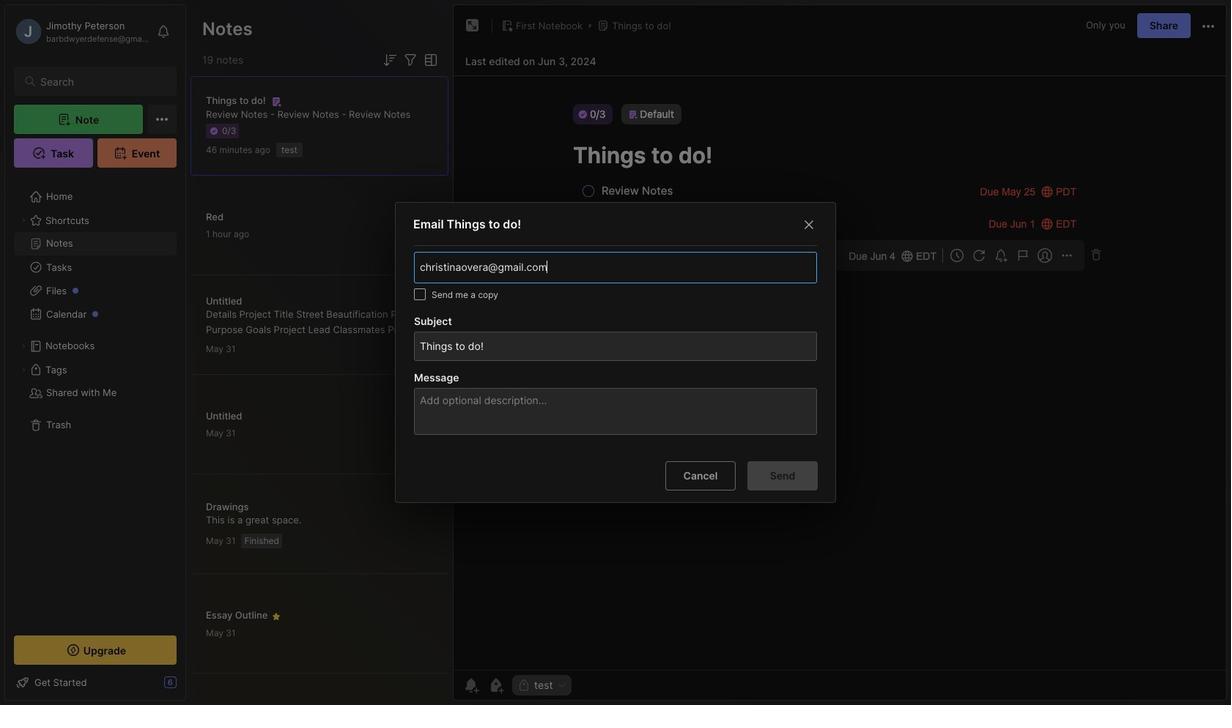 Task type: vqa. For each thing, say whether or not it's contained in the screenshot.
Close icon
yes



Task type: locate. For each thing, give the bounding box(es) containing it.
Search text field
[[40, 75, 163, 89]]

add a reminder image
[[462, 677, 480, 695]]

add tag image
[[487, 677, 505, 695]]

Note Editor text field
[[454, 75, 1226, 670]]

Add tag field
[[418, 260, 748, 276]]

tree
[[5, 177, 185, 623]]

close image
[[800, 216, 818, 234]]

None search field
[[40, 73, 163, 90]]

Add subject... text field
[[418, 333, 810, 360]]

expand notebooks image
[[19, 342, 28, 351]]

expand note image
[[464, 17, 481, 34]]

None checkbox
[[414, 289, 426, 300]]

expand tags image
[[19, 366, 28, 374]]



Task type: describe. For each thing, give the bounding box(es) containing it.
none search field inside main element
[[40, 73, 163, 90]]

Add optional description... text field
[[418, 392, 816, 434]]

tree inside main element
[[5, 177, 185, 623]]

note window element
[[453, 4, 1227, 701]]

main element
[[0, 0, 191, 706]]



